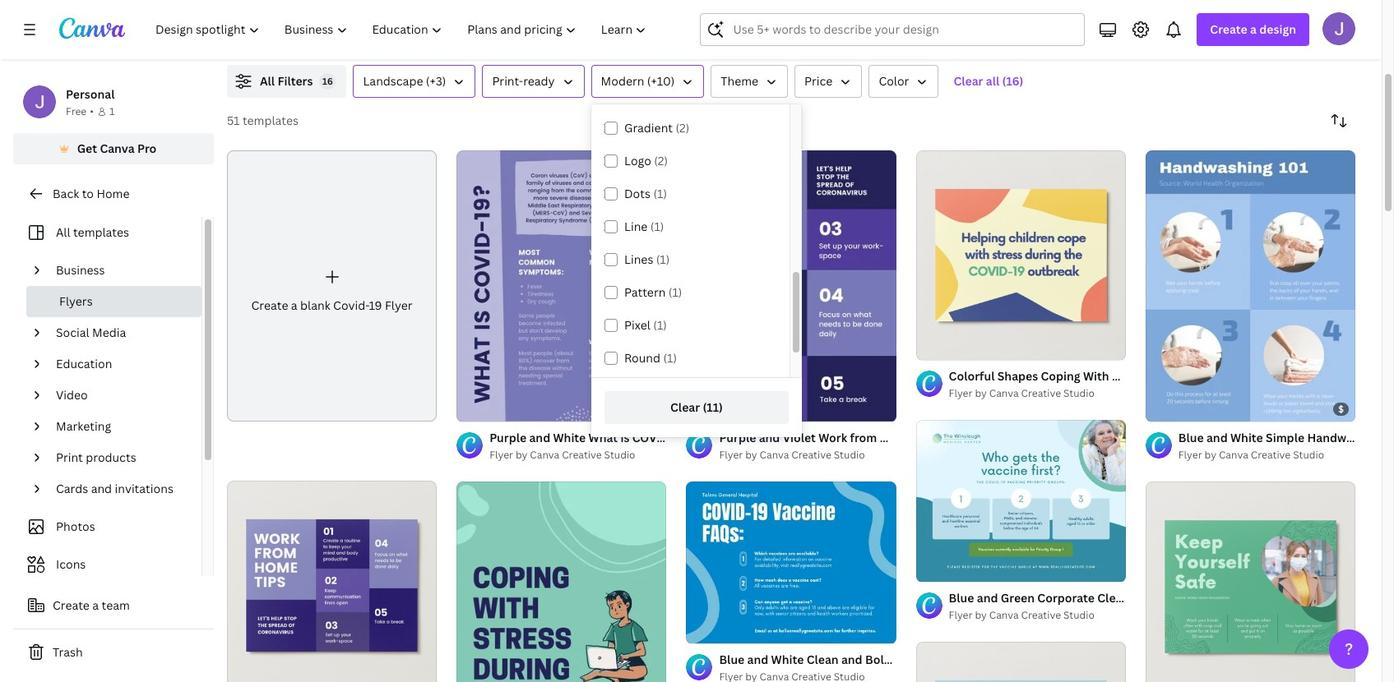 Task type: vqa. For each thing, say whether or not it's contained in the screenshot.
Know "Studio"
no



Task type: locate. For each thing, give the bounding box(es) containing it.
create inside "link"
[[251, 298, 288, 313]]

all filters
[[260, 73, 313, 89]]

create inside dropdown button
[[1210, 21, 1248, 37]]

1 vertical spatial home
[[880, 431, 913, 446]]

1 horizontal spatial white
[[1231, 431, 1263, 446]]

back to home link
[[13, 178, 214, 211]]

create a team button
[[13, 590, 214, 623]]

blue and white simple handwashing 10 link
[[1179, 430, 1394, 448]]

white inside purple and white what is covid flyer flyer by canva creative studio
[[553, 431, 586, 446]]

2 horizontal spatial covid
[[1213, 369, 1250, 384]]

dots (1)
[[624, 186, 667, 202]]

1 vertical spatial templates
[[73, 225, 129, 240]]

canva inside purple and white what is covid flyer flyer by canva creative studio
[[530, 449, 560, 463]]

colorful shapes coping with stress landscape covid flyer image
[[916, 151, 1126, 360]]

templates
[[243, 113, 299, 128], [73, 225, 129, 240]]

flyer inside blue and white simple handwashing 10 flyer by canva creative studio
[[1179, 449, 1202, 463]]

all inside all templates link
[[56, 225, 70, 240]]

0 vertical spatial templates
[[243, 113, 299, 128]]

studio inside purple and white what is covid flyer flyer by canva creative studio
[[604, 449, 635, 463]]

green shapes disease prevention landscape covid flyer image
[[1146, 482, 1356, 683]]

covid for colorful shapes coping with stress landscape covid flyer
[[1213, 369, 1250, 384]]

education link
[[49, 349, 192, 380]]

canva up purple and turquoise illustrative handwashing landscape covid flyer image
[[989, 608, 1019, 622]]

blue
[[1179, 431, 1204, 446]]

color button
[[869, 65, 939, 98]]

2 purple from the left
[[719, 431, 756, 446]]

canva inside blue and white simple handwashing 10 flyer by canva creative studio
[[1219, 449, 1249, 463]]

education
[[56, 356, 112, 372]]

2 white from the left
[[1231, 431, 1263, 446]]

by
[[975, 387, 987, 401], [516, 449, 528, 463], [745, 449, 757, 463], [1205, 449, 1217, 463], [975, 608, 987, 622]]

(1) right line
[[651, 219, 664, 234]]

0 horizontal spatial 1
[[109, 104, 115, 118]]

and inside purple and white what is covid flyer flyer by canva creative studio
[[529, 431, 550, 446]]

covid inside the colorful shapes coping with stress landscape covid flyer flyer by canva creative studio
[[1213, 369, 1250, 384]]

a left the design at right
[[1250, 21, 1257, 37]]

flyer by canva creative studio link down what
[[490, 448, 667, 464]]

1 inside 1 of 3 "link"
[[928, 341, 932, 353]]

and inside purple and violet work from home covid flyer flyer by canva creative studio
[[759, 431, 780, 446]]

all
[[260, 73, 275, 89], [56, 225, 70, 240]]

gradient
[[624, 120, 673, 136]]

•
[[90, 104, 94, 118]]

canva down violet
[[760, 449, 789, 463]]

(1) right pixel
[[653, 318, 667, 333]]

0 horizontal spatial landscape
[[363, 73, 423, 89]]

home right from
[[880, 431, 913, 446]]

ready
[[523, 73, 555, 89]]

a left the team
[[92, 598, 99, 614]]

covid-19 flyers templates image
[[1005, 0, 1356, 45]]

0 horizontal spatial home
[[97, 186, 130, 202]]

landscape (+3)
[[363, 73, 446, 89]]

(2) right gradient
[[676, 120, 690, 136]]

0 horizontal spatial all
[[56, 225, 70, 240]]

all left filters
[[260, 73, 275, 89]]

1 horizontal spatial landscape
[[1149, 369, 1210, 384]]

of
[[934, 341, 944, 353]]

(2) for gradient (2)
[[676, 120, 690, 136]]

purple and violet work from home covid flyer link
[[719, 430, 984, 448]]

(16)
[[1002, 73, 1024, 89]]

marketing
[[56, 419, 111, 434]]

purple and turquoise illustrative handwashing landscape covid flyer image
[[916, 642, 1126, 683]]

2 vertical spatial create
[[53, 598, 90, 614]]

studio down is
[[604, 449, 635, 463]]

white
[[553, 431, 586, 446], [1231, 431, 1263, 446]]

1 purple from the left
[[490, 431, 527, 446]]

landscape left (+3)
[[363, 73, 423, 89]]

1 horizontal spatial purple
[[719, 431, 756, 446]]

0 vertical spatial all
[[260, 73, 275, 89]]

clear left all at the right top of page
[[954, 73, 983, 89]]

1 horizontal spatial covid
[[916, 431, 953, 446]]

0 horizontal spatial covid
[[632, 431, 669, 446]]

blue and white simple handwashing 10 flyer by canva creative studio
[[1179, 431, 1394, 463]]

creative down purple and white what is covid flyer link
[[562, 449, 602, 463]]

(+10)
[[647, 73, 675, 89]]

home right to
[[97, 186, 130, 202]]

creative
[[1021, 387, 1061, 401], [562, 449, 602, 463], [792, 449, 831, 463], [1251, 449, 1291, 463], [1021, 608, 1061, 622]]

work
[[819, 431, 847, 446]]

theme
[[721, 73, 758, 89]]

by down colorful
[[975, 387, 987, 401]]

purple and white what is covid flyer flyer by canva creative studio
[[490, 431, 700, 463]]

cards
[[56, 481, 88, 497]]

business
[[56, 262, 105, 278]]

landscape inside the colorful shapes coping with stress landscape covid flyer flyer by canva creative studio
[[1149, 369, 1210, 384]]

by up purple and turquoise illustrative handwashing landscape covid flyer image
[[975, 608, 987, 622]]

purple inside purple and violet work from home covid flyer flyer by canva creative studio
[[719, 431, 756, 446]]

canva down blue and white simple handwashing 10 link
[[1219, 449, 1249, 463]]

products
[[86, 450, 136, 466]]

studio down the purple and violet work from home covid flyer link
[[834, 449, 865, 463]]

canva down purple and white what is covid flyer link
[[530, 449, 560, 463]]

1 horizontal spatial (2)
[[676, 120, 690, 136]]

by down clear (11) button
[[745, 449, 757, 463]]

create left blank
[[251, 298, 288, 313]]

0 horizontal spatial purple
[[490, 431, 527, 446]]

(1) right round
[[663, 350, 677, 366]]

and
[[529, 431, 550, 446], [759, 431, 780, 446], [1207, 431, 1228, 446], [91, 481, 112, 497]]

1
[[109, 104, 115, 118], [928, 341, 932, 353]]

a left blank
[[291, 298, 297, 313]]

flyer by canva creative studio link
[[949, 386, 1126, 402], [490, 448, 667, 464], [719, 448, 896, 464], [1179, 448, 1356, 464], [949, 608, 1126, 624]]

by down purple and white what is covid flyer link
[[516, 449, 528, 463]]

1 horizontal spatial templates
[[243, 113, 299, 128]]

0 vertical spatial (2)
[[676, 120, 690, 136]]

1 right '•'
[[109, 104, 115, 118]]

51 templates
[[227, 113, 299, 128]]

and for blue and white simple handwashing 10
[[1207, 431, 1228, 446]]

covid inside purple and violet work from home covid flyer flyer by canva creative studio
[[916, 431, 953, 446]]

creative down coping
[[1021, 387, 1061, 401]]

modern (+10) button
[[591, 65, 704, 98]]

home inside purple and violet work from home covid flyer flyer by canva creative studio
[[880, 431, 913, 446]]

1 vertical spatial all
[[56, 225, 70, 240]]

by inside the colorful shapes coping with stress landscape covid flyer flyer by canva creative studio
[[975, 387, 987, 401]]

create inside button
[[53, 598, 90, 614]]

simple
[[1266, 431, 1305, 446]]

0 horizontal spatial clear
[[670, 400, 700, 415]]

colorful
[[949, 369, 995, 384]]

1 horizontal spatial create
[[251, 298, 288, 313]]

(1) for pixel (1)
[[653, 318, 667, 333]]

personal
[[66, 86, 115, 102]]

1 white from the left
[[553, 431, 586, 446]]

modern
[[601, 73, 644, 89]]

creative down simple
[[1251, 449, 1291, 463]]

blue and white simple handwashing 101 covid flyers image
[[1146, 151, 1356, 422]]

0 horizontal spatial create
[[53, 598, 90, 614]]

create a design button
[[1197, 13, 1310, 46]]

0 horizontal spatial (2)
[[654, 153, 668, 169]]

coping
[[1041, 369, 1081, 384]]

create left the design at right
[[1210, 21, 1248, 37]]

canva inside the colorful shapes coping with stress landscape covid flyer flyer by canva creative studio
[[989, 387, 1019, 401]]

icons link
[[23, 549, 192, 581]]

templates down back to home
[[73, 225, 129, 240]]

white left what
[[553, 431, 586, 446]]

line
[[624, 219, 648, 234]]

logo (2)
[[624, 153, 668, 169]]

1 vertical spatial (2)
[[654, 153, 668, 169]]

and left what
[[529, 431, 550, 446]]

1 vertical spatial 1
[[928, 341, 932, 353]]

a for team
[[92, 598, 99, 614]]

studio inside the colorful shapes coping with stress landscape covid flyer flyer by canva creative studio
[[1064, 387, 1095, 401]]

a inside "link"
[[291, 298, 297, 313]]

purple and violet work from home covid flyer flyer by canva creative studio
[[719, 431, 984, 463]]

0 vertical spatial clear
[[954, 73, 983, 89]]

and right blue
[[1207, 431, 1228, 446]]

1 vertical spatial landscape
[[1149, 369, 1210, 384]]

1 vertical spatial a
[[291, 298, 297, 313]]

video link
[[49, 380, 192, 411]]

clear
[[954, 73, 983, 89], [670, 400, 700, 415]]

0 horizontal spatial a
[[92, 598, 99, 614]]

by down blue and white simple handwashing 10 link
[[1205, 449, 1217, 463]]

by inside blue and white simple handwashing 10 flyer by canva creative studio
[[1205, 449, 1217, 463]]

0 horizontal spatial templates
[[73, 225, 129, 240]]

purple for purple and violet work from home covid flyer
[[719, 431, 756, 446]]

(1) right the lines
[[656, 252, 670, 267]]

covid for purple and violet work from home covid flyer
[[916, 431, 953, 446]]

19
[[369, 298, 382, 313]]

free
[[66, 104, 87, 118]]

creative down violet
[[792, 449, 831, 463]]

create a blank covid-19 flyer element
[[227, 151, 437, 422]]

a inside dropdown button
[[1250, 21, 1257, 37]]

creative inside purple and white what is covid flyer flyer by canva creative studio
[[562, 449, 602, 463]]

1 horizontal spatial clear
[[954, 73, 983, 89]]

1 vertical spatial clear
[[670, 400, 700, 415]]

templates for all templates
[[73, 225, 129, 240]]

studio down with
[[1064, 387, 1095, 401]]

create
[[1210, 21, 1248, 37], [251, 298, 288, 313], [53, 598, 90, 614]]

a
[[1250, 21, 1257, 37], [291, 298, 297, 313], [92, 598, 99, 614]]

1 horizontal spatial 1
[[928, 341, 932, 353]]

create a blank covid-19 flyer link
[[227, 151, 437, 422]]

studio down blue and white simple handwashing 10 link
[[1293, 449, 1324, 463]]

2 horizontal spatial a
[[1250, 21, 1257, 37]]

0 horizontal spatial white
[[553, 431, 586, 446]]

get
[[77, 141, 97, 156]]

0 vertical spatial 1
[[109, 104, 115, 118]]

and left violet
[[759, 431, 780, 446]]

flyer by canva creative studio link down simple
[[1179, 448, 1356, 464]]

(2) right logo at the left of page
[[654, 153, 668, 169]]

0 vertical spatial a
[[1250, 21, 1257, 37]]

green and purple coping with stress covid flyer image
[[457, 482, 667, 683]]

purple for purple and white what is covid flyer
[[490, 431, 527, 446]]

3
[[946, 341, 951, 353]]

0 vertical spatial create
[[1210, 21, 1248, 37]]

social
[[56, 325, 89, 341]]

0 vertical spatial landscape
[[363, 73, 423, 89]]

social media link
[[49, 318, 192, 349]]

landscape (+3) button
[[353, 65, 476, 98]]

(1) for dots (1)
[[653, 186, 667, 202]]

a inside button
[[92, 598, 99, 614]]

studio inside blue and white simple handwashing 10 flyer by canva creative studio
[[1293, 449, 1324, 463]]

white inside blue and white simple handwashing 10 flyer by canva creative studio
[[1231, 431, 1263, 446]]

canva left pro
[[100, 141, 135, 156]]

modern (+10)
[[601, 73, 675, 89]]

and inside blue and white simple handwashing 10 flyer by canva creative studio
[[1207, 431, 1228, 446]]

white left simple
[[1231, 431, 1263, 446]]

templates for 51 templates
[[243, 113, 299, 128]]

landscape right stress
[[1149, 369, 1210, 384]]

1 horizontal spatial home
[[880, 431, 913, 446]]

by inside purple and white what is covid flyer flyer by canva creative studio
[[516, 449, 528, 463]]

(1) right pattern
[[669, 285, 682, 300]]

None search field
[[700, 13, 1085, 46]]

clear left the "(11)"
[[670, 400, 700, 415]]

all for all filters
[[260, 73, 275, 89]]

1 left of
[[928, 341, 932, 353]]

purple inside purple and white what is covid flyer flyer by canva creative studio
[[490, 431, 527, 446]]

1 horizontal spatial a
[[291, 298, 297, 313]]

flyer by canva creative studio link down violet
[[719, 448, 896, 464]]

trash
[[53, 645, 83, 661]]

flyer by canva creative studio link for simple
[[1179, 448, 1356, 464]]

templates right the '51'
[[243, 113, 299, 128]]

covid
[[1213, 369, 1250, 384], [632, 431, 669, 446], [916, 431, 953, 446]]

1 horizontal spatial all
[[260, 73, 275, 89]]

2 horizontal spatial create
[[1210, 21, 1248, 37]]

and right cards
[[91, 481, 112, 497]]

handwashing
[[1307, 431, 1383, 446]]

canva down shapes
[[989, 387, 1019, 401]]

price button
[[795, 65, 862, 98]]

pixel (1)
[[624, 318, 667, 333]]

1 vertical spatial create
[[251, 298, 288, 313]]

all down back
[[56, 225, 70, 240]]

flyer by canva creative studio link down shapes
[[949, 386, 1126, 402]]

create down icons
[[53, 598, 90, 614]]

(1) right 'dots'
[[653, 186, 667, 202]]

(1) for round (1)
[[663, 350, 677, 366]]

photos
[[56, 519, 95, 535]]

purple and violet work from home covid flyer image
[[686, 151, 896, 422]]

2 vertical spatial a
[[92, 598, 99, 614]]



Task type: describe. For each thing, give the bounding box(es) containing it.
get canva pro button
[[13, 133, 214, 165]]

flyer by canva creative studio link for what
[[490, 448, 667, 464]]

all
[[986, 73, 1000, 89]]

flyer by canva creative studio link up purple and turquoise illustrative handwashing landscape covid flyer image
[[949, 608, 1126, 624]]

photos link
[[23, 512, 192, 543]]

canva inside button
[[100, 141, 135, 156]]

marketing link
[[49, 411, 192, 443]]

pattern
[[624, 285, 666, 300]]

what
[[589, 431, 618, 446]]

clear for clear all (16)
[[954, 73, 983, 89]]

all templates link
[[23, 217, 192, 248]]

print products link
[[49, 443, 192, 474]]

white for simple
[[1231, 431, 1263, 446]]

trash link
[[13, 637, 214, 670]]

blue and green corporate clean vaccine information general health flyer image
[[916, 420, 1126, 582]]

and for purple and white what is covid flyer
[[529, 431, 550, 446]]

stress
[[1112, 369, 1147, 384]]

canva inside purple and violet work from home covid flyer flyer by canva creative studio
[[760, 449, 789, 463]]

studio inside purple and violet work from home covid flyer flyer by canva creative studio
[[834, 449, 865, 463]]

print-ready button
[[482, 65, 585, 98]]

back to home
[[53, 186, 130, 202]]

creative up purple and turquoise illustrative handwashing landscape covid flyer image
[[1021, 608, 1061, 622]]

to
[[82, 186, 94, 202]]

colorful shapes coping with stress landscape covid flyer link
[[949, 368, 1281, 386]]

create for create a design
[[1210, 21, 1248, 37]]

landscape inside the landscape (+3) button
[[363, 73, 423, 89]]

print-ready
[[492, 73, 555, 89]]

create for create a team
[[53, 598, 90, 614]]

line (1)
[[624, 219, 664, 234]]

round
[[624, 350, 661, 366]]

colorful shapes coping with stress landscape covid flyer flyer by canva creative studio
[[949, 369, 1281, 401]]

blue and white clean and bold vaccine information general health flyer image
[[686, 482, 896, 644]]

clear all (16) button
[[945, 65, 1032, 98]]

price
[[805, 73, 833, 89]]

cards and invitations
[[56, 481, 173, 497]]

(1) for line (1)
[[651, 219, 664, 234]]

create a team
[[53, 598, 130, 614]]

dots
[[624, 186, 651, 202]]

create for create a blank covid-19 flyer
[[251, 298, 288, 313]]

jacob simon image
[[1323, 12, 1356, 45]]

video
[[56, 387, 88, 403]]

(+3)
[[426, 73, 446, 89]]

shapes
[[998, 369, 1038, 384]]

color
[[879, 73, 909, 89]]

clear all (16)
[[954, 73, 1024, 89]]

social media
[[56, 325, 126, 341]]

1 of 3 link
[[916, 151, 1126, 360]]

16 filter options selected element
[[320, 73, 336, 90]]

team
[[102, 598, 130, 614]]

gradient (2)
[[624, 120, 690, 136]]

flyer by canva creative studio link for work
[[719, 448, 896, 464]]

pattern (1)
[[624, 285, 682, 300]]

Sort by button
[[1323, 104, 1356, 137]]

lines
[[624, 252, 653, 267]]

print products
[[56, 450, 136, 466]]

back
[[53, 186, 79, 202]]

pixel
[[624, 318, 651, 333]]

print-
[[492, 73, 523, 89]]

all templates
[[56, 225, 129, 240]]

logo
[[624, 153, 651, 169]]

create a blank covid-19 flyer
[[251, 298, 413, 313]]

flyer by canva creative studio link for with
[[949, 386, 1126, 402]]

with
[[1083, 369, 1109, 384]]

is
[[621, 431, 630, 446]]

covid-
[[333, 298, 369, 313]]

1 of 3
[[928, 341, 951, 353]]

lines (1)
[[624, 252, 670, 267]]

business link
[[49, 255, 192, 286]]

0 vertical spatial home
[[97, 186, 130, 202]]

16
[[323, 75, 333, 87]]

filters
[[278, 73, 313, 89]]

covid inside purple and white what is covid flyer flyer by canva creative studio
[[632, 431, 669, 446]]

1 for 1
[[109, 104, 115, 118]]

flyers
[[59, 294, 93, 309]]

cards and invitations link
[[49, 474, 192, 505]]

media
[[92, 325, 126, 341]]

1 for 1 of 3
[[928, 341, 932, 353]]

(1) for pattern (1)
[[669, 285, 682, 300]]

a for design
[[1250, 21, 1257, 37]]

creative inside purple and violet work from home covid flyer flyer by canva creative studio
[[792, 449, 831, 463]]

clear (11)
[[670, 400, 723, 415]]

from
[[850, 431, 877, 446]]

pro
[[137, 141, 157, 156]]

top level navigation element
[[145, 13, 661, 46]]

white for what
[[553, 431, 586, 446]]

creative inside blue and white simple handwashing 10 flyer by canva creative studio
[[1251, 449, 1291, 463]]

Search search field
[[733, 14, 1075, 45]]

flyer inside "link"
[[385, 298, 413, 313]]

(11)
[[703, 400, 723, 415]]

theme button
[[711, 65, 788, 98]]

(1) for lines (1)
[[656, 252, 670, 267]]

$
[[1339, 403, 1344, 416]]

design
[[1260, 21, 1296, 37]]

51
[[227, 113, 240, 128]]

by inside purple and violet work from home covid flyer flyer by canva creative studio
[[745, 449, 757, 463]]

and for purple and violet work from home covid flyer
[[759, 431, 780, 446]]

purple and indigo work from home landscape covid flyer image
[[227, 481, 437, 683]]

a for blank
[[291, 298, 297, 313]]

purple and white what is covid flyer image
[[457, 151, 667, 422]]

10
[[1386, 431, 1394, 446]]

violet
[[783, 431, 816, 446]]

free •
[[66, 104, 94, 118]]

all for all templates
[[56, 225, 70, 240]]

clear (11) button
[[605, 392, 789, 424]]

creative inside the colorful shapes coping with stress landscape covid flyer flyer by canva creative studio
[[1021, 387, 1061, 401]]

blank
[[300, 298, 330, 313]]

flyer by canva creative studio
[[949, 608, 1095, 622]]

purple and white what is covid flyer link
[[490, 430, 700, 448]]

(2) for logo (2)
[[654, 153, 668, 169]]

studio up purple and turquoise illustrative handwashing landscape covid flyer image
[[1064, 608, 1095, 622]]

clear for clear (11)
[[670, 400, 700, 415]]

round (1)
[[624, 350, 677, 366]]



